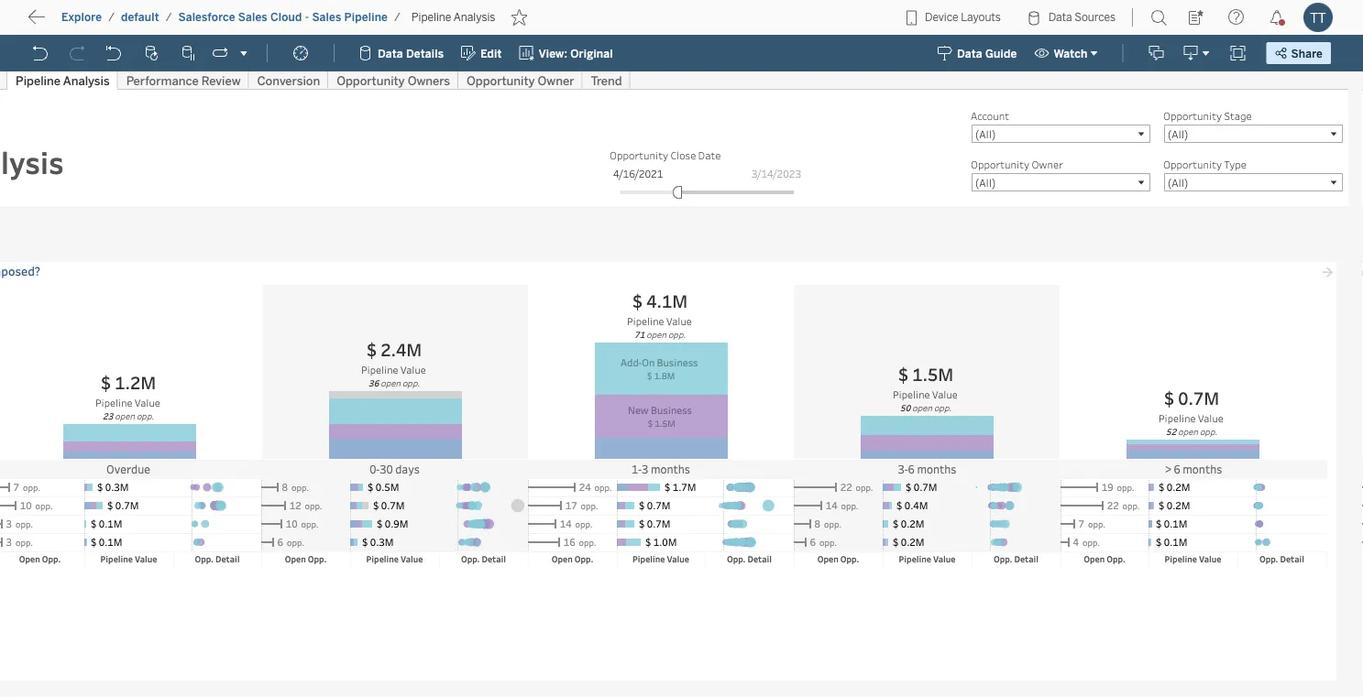 Task type: locate. For each thing, give the bounding box(es) containing it.
pipeline right -
[[344, 11, 388, 24]]

1 horizontal spatial pipeline
[[411, 11, 451, 24]]

sales right -
[[312, 11, 341, 24]]

/ right to
[[108, 11, 115, 24]]

/ right default
[[166, 11, 172, 24]]

3 / from the left
[[394, 11, 400, 24]]

pipeline left analysis
[[411, 11, 451, 24]]

2 sales from the left
[[312, 11, 341, 24]]

default
[[121, 11, 159, 24]]

salesforce
[[178, 11, 235, 24]]

to
[[82, 14, 97, 31]]

0 horizontal spatial pipeline
[[344, 11, 388, 24]]

1 horizontal spatial sales
[[312, 11, 341, 24]]

2 horizontal spatial /
[[394, 11, 400, 24]]

explore / default / salesforce sales cloud - sales pipeline /
[[61, 11, 400, 24]]

0 horizontal spatial /
[[108, 11, 115, 24]]

pipeline
[[344, 11, 388, 24], [411, 11, 451, 24]]

sales left cloud in the top left of the page
[[238, 11, 267, 24]]

1 sales from the left
[[238, 11, 267, 24]]

1 horizontal spatial /
[[166, 11, 172, 24]]

1 / from the left
[[108, 11, 115, 24]]

/
[[108, 11, 115, 24], [166, 11, 172, 24], [394, 11, 400, 24]]

/ left pipeline analysis 'element'
[[394, 11, 400, 24]]

pipeline analysis element
[[406, 11, 501, 24]]

sales
[[238, 11, 267, 24], [312, 11, 341, 24]]

0 horizontal spatial sales
[[238, 11, 267, 24]]



Task type: describe. For each thing, give the bounding box(es) containing it.
explore
[[61, 11, 102, 24]]

analysis
[[454, 11, 495, 24]]

explore link
[[61, 10, 103, 25]]

default link
[[120, 10, 160, 25]]

content
[[101, 14, 158, 31]]

skip
[[48, 14, 79, 31]]

cloud
[[270, 11, 302, 24]]

-
[[305, 11, 309, 24]]

2 pipeline from the left
[[411, 11, 451, 24]]

pipeline analysis
[[411, 11, 495, 24]]

skip to content
[[48, 14, 158, 31]]

salesforce sales cloud - sales pipeline link
[[177, 10, 389, 25]]

2 / from the left
[[166, 11, 172, 24]]

skip to content link
[[44, 10, 187, 35]]

1 pipeline from the left
[[344, 11, 388, 24]]



Task type: vqa. For each thing, say whether or not it's contained in the screenshot.
Collections link
no



